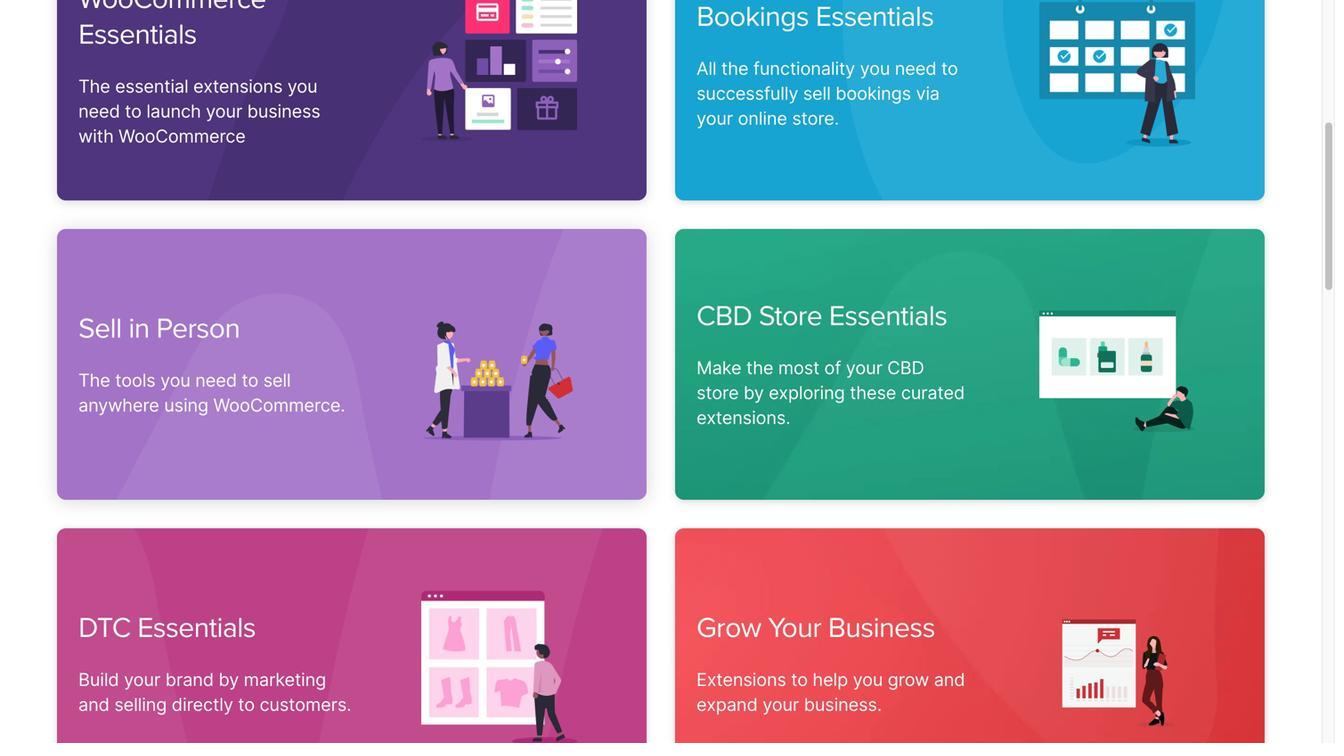 Task type: describe. For each thing, give the bounding box(es) containing it.
cbd inside the make the most of your cbd store by exploring these curated extensions.
[[888, 357, 925, 379]]

by inside the make the most of your cbd store by exploring these curated extensions.
[[744, 382, 764, 404]]

successfully
[[697, 82, 799, 104]]

with
[[78, 125, 114, 147]]

your inside extensions to help you grow and expand your business.
[[763, 694, 799, 715]]

business
[[247, 100, 320, 122]]

0 vertical spatial woocommerce
[[78, 0, 266, 16]]

the essential extensions you need to launch your business with woocommerce
[[78, 75, 320, 147]]

woocommerce.
[[213, 394, 345, 416]]

cbd store essentials
[[697, 299, 948, 333]]

most
[[779, 357, 820, 379]]

store
[[759, 299, 823, 333]]

0 horizontal spatial cbd
[[697, 299, 752, 333]]

need for with
[[78, 100, 120, 122]]

woocommerce essentials
[[78, 0, 266, 52]]

these
[[850, 382, 897, 404]]

you for all the functionality you need to successfully sell bookings via your online store.
[[860, 57, 890, 79]]

to inside all the functionality you need to successfully sell bookings via your online store.
[[942, 57, 958, 79]]

store.
[[792, 107, 839, 129]]

directly
[[172, 694, 233, 715]]

to inside build your brand by marketing and selling directly to customers.
[[238, 694, 255, 715]]

sell in person
[[78, 311, 240, 346]]

via
[[916, 82, 940, 104]]

using
[[164, 394, 209, 416]]

essentials for woocommerce essentials
[[78, 17, 197, 52]]

you for the essential extensions you need to launch your business with woocommerce
[[288, 75, 318, 97]]

grow your business
[[697, 611, 935, 645]]

customers.
[[260, 694, 351, 715]]

sell
[[78, 311, 122, 346]]

exploring
[[769, 382, 845, 404]]

sell inside all the functionality you need to successfully sell bookings via your online store.
[[803, 82, 831, 104]]

help
[[813, 669, 848, 691]]

and for grow your business
[[934, 669, 965, 691]]



Task type: locate. For each thing, give the bounding box(es) containing it.
0 vertical spatial essentials
[[78, 17, 197, 52]]

2 the from the top
[[78, 369, 110, 391]]

0 vertical spatial need
[[895, 57, 937, 79]]

the for all
[[722, 57, 749, 79]]

anywhere
[[78, 394, 159, 416]]

and right grow
[[934, 669, 965, 691]]

your inside all the functionality you need to successfully sell bookings via your online store.
[[697, 107, 733, 129]]

build
[[78, 669, 119, 691]]

extensions to help you grow and expand your business.
[[697, 669, 965, 715]]

make the most of your cbd store by exploring these curated extensions.
[[697, 357, 965, 429]]

essentials up of
[[829, 299, 948, 333]]

the left the most
[[747, 357, 774, 379]]

woocommerce up the essential
[[78, 0, 266, 16]]

need up via
[[895, 57, 937, 79]]

you inside the tools you need to sell anywhere using woocommerce.
[[160, 369, 190, 391]]

launch
[[146, 100, 201, 122]]

store
[[697, 382, 739, 404]]

your inside build your brand by marketing and selling directly to customers.
[[124, 669, 160, 691]]

sell inside the tools you need to sell anywhere using woocommerce.
[[263, 369, 291, 391]]

and
[[934, 669, 965, 691], [78, 694, 109, 715]]

cbd up make
[[697, 299, 752, 333]]

by inside build your brand by marketing and selling directly to customers.
[[219, 669, 239, 691]]

essentials up brand
[[137, 611, 256, 645]]

you for extensions to help you grow and expand your business.
[[853, 669, 883, 691]]

bookings
[[836, 82, 911, 104]]

person
[[156, 311, 240, 346]]

dtc essentials
[[78, 611, 256, 645]]

1 vertical spatial and
[[78, 694, 109, 715]]

the up "successfully"
[[722, 57, 749, 79]]

expand
[[697, 694, 758, 715]]

the for woocommerce essentials
[[78, 75, 110, 97]]

your
[[768, 611, 822, 645]]

the inside the make the most of your cbd store by exploring these curated extensions.
[[747, 357, 774, 379]]

1 vertical spatial woocommerce
[[119, 125, 246, 147]]

0 vertical spatial the
[[78, 75, 110, 97]]

you inside all the functionality you need to successfully sell bookings via your online store.
[[860, 57, 890, 79]]

cbd up curated
[[888, 357, 925, 379]]

you up business.
[[853, 669, 883, 691]]

by
[[744, 382, 764, 404], [219, 669, 239, 691]]

the for sell in person
[[78, 369, 110, 391]]

1 horizontal spatial and
[[934, 669, 965, 691]]

2 vertical spatial need
[[195, 369, 237, 391]]

the for make
[[747, 357, 774, 379]]

to
[[942, 57, 958, 79], [125, 100, 142, 122], [242, 369, 259, 391], [791, 669, 808, 691], [238, 694, 255, 715]]

by up extensions.
[[744, 382, 764, 404]]

need up with
[[78, 100, 120, 122]]

0 vertical spatial cbd
[[697, 299, 752, 333]]

woocommerce inside the essential extensions you need to launch your business with woocommerce
[[119, 125, 246, 147]]

in
[[128, 311, 149, 346]]

0 horizontal spatial by
[[219, 669, 239, 691]]

0 horizontal spatial sell
[[263, 369, 291, 391]]

woocommerce down launch at the top of the page
[[119, 125, 246, 147]]

2 vertical spatial essentials
[[137, 611, 256, 645]]

grow
[[888, 669, 929, 691]]

sell
[[803, 82, 831, 104], [263, 369, 291, 391]]

1 vertical spatial sell
[[263, 369, 291, 391]]

the tools you need to sell anywhere using woocommerce.
[[78, 369, 345, 416]]

selling
[[114, 694, 167, 715]]

1 horizontal spatial by
[[744, 382, 764, 404]]

to inside the essential extensions you need to launch your business with woocommerce
[[125, 100, 142, 122]]

0 vertical spatial and
[[934, 669, 965, 691]]

extensions
[[697, 669, 787, 691]]

to inside extensions to help you grow and expand your business.
[[791, 669, 808, 691]]

extensions.
[[697, 407, 791, 429]]

1 horizontal spatial sell
[[803, 82, 831, 104]]

and for dtc essentials
[[78, 694, 109, 715]]

your inside the essential extensions you need to launch your business with woocommerce
[[206, 100, 242, 122]]

0 horizontal spatial and
[[78, 694, 109, 715]]

you up the using
[[160, 369, 190, 391]]

need for via
[[895, 57, 937, 79]]

your
[[206, 100, 242, 122], [697, 107, 733, 129], [846, 357, 883, 379], [124, 669, 160, 691], [763, 694, 799, 715]]

business
[[828, 611, 935, 645]]

online
[[738, 107, 788, 129]]

woocommerce
[[78, 0, 266, 16], [119, 125, 246, 147]]

marketing
[[244, 669, 326, 691]]

0 vertical spatial sell
[[803, 82, 831, 104]]

sell up store.
[[803, 82, 831, 104]]

dtc
[[78, 611, 131, 645]]

the
[[78, 75, 110, 97], [78, 369, 110, 391]]

you inside extensions to help you grow and expand your business.
[[853, 669, 883, 691]]

you inside the essential extensions you need to launch your business with woocommerce
[[288, 75, 318, 97]]

grow
[[697, 611, 761, 645]]

and down build
[[78, 694, 109, 715]]

all the functionality you need to successfully sell bookings via your online store.
[[697, 57, 958, 129]]

0 vertical spatial by
[[744, 382, 764, 404]]

need inside the tools you need to sell anywhere using woocommerce.
[[195, 369, 237, 391]]

the inside all the functionality you need to successfully sell bookings via your online store.
[[722, 57, 749, 79]]

1 horizontal spatial cbd
[[888, 357, 925, 379]]

to inside the tools you need to sell anywhere using woocommerce.
[[242, 369, 259, 391]]

1 vertical spatial essentials
[[829, 299, 948, 333]]

you
[[860, 57, 890, 79], [288, 75, 318, 97], [160, 369, 190, 391], [853, 669, 883, 691]]

essentials up the essential
[[78, 17, 197, 52]]

1 horizontal spatial need
[[195, 369, 237, 391]]

you up business
[[288, 75, 318, 97]]

essentials for dtc essentials
[[137, 611, 256, 645]]

and inside extensions to help you grow and expand your business.
[[934, 669, 965, 691]]

extensions
[[193, 75, 283, 97]]

of
[[825, 357, 841, 379]]

functionality
[[754, 57, 855, 79]]

and inside build your brand by marketing and selling directly to customers.
[[78, 694, 109, 715]]

need inside the essential extensions you need to launch your business with woocommerce
[[78, 100, 120, 122]]

1 vertical spatial the
[[747, 357, 774, 379]]

all the functionality you need to successfully sell bookings via your online store. link
[[675, 0, 1265, 200]]

0 horizontal spatial need
[[78, 100, 120, 122]]

business.
[[804, 694, 882, 715]]

cbd
[[697, 299, 752, 333], [888, 357, 925, 379]]

0 vertical spatial the
[[722, 57, 749, 79]]

build your brand by marketing and selling directly to customers.
[[78, 669, 351, 715]]

1 the from the top
[[78, 75, 110, 97]]

the inside the tools you need to sell anywhere using woocommerce.
[[78, 369, 110, 391]]

need up the using
[[195, 369, 237, 391]]

1 vertical spatial by
[[219, 669, 239, 691]]

essential
[[115, 75, 189, 97]]

make
[[697, 357, 742, 379]]

1 vertical spatial the
[[78, 369, 110, 391]]

your inside the make the most of your cbd store by exploring these curated extensions.
[[846, 357, 883, 379]]

the
[[722, 57, 749, 79], [747, 357, 774, 379]]

brand
[[165, 669, 214, 691]]

the up anywhere
[[78, 369, 110, 391]]

essentials inside 'woocommerce essentials'
[[78, 17, 197, 52]]

sell up the woocommerce.
[[263, 369, 291, 391]]

the up with
[[78, 75, 110, 97]]

all
[[697, 57, 717, 79]]

1 vertical spatial cbd
[[888, 357, 925, 379]]

the inside the essential extensions you need to launch your business with woocommerce
[[78, 75, 110, 97]]

1 vertical spatial need
[[78, 100, 120, 122]]

need
[[895, 57, 937, 79], [78, 100, 120, 122], [195, 369, 237, 391]]

curated
[[901, 382, 965, 404]]

2 horizontal spatial need
[[895, 57, 937, 79]]

essentials
[[78, 17, 197, 52], [829, 299, 948, 333], [137, 611, 256, 645]]

by up directly
[[219, 669, 239, 691]]

need inside all the functionality you need to successfully sell bookings via your online store.
[[895, 57, 937, 79]]

tools
[[115, 369, 156, 391]]

you up bookings
[[860, 57, 890, 79]]



Task type: vqa. For each thing, say whether or not it's contained in the screenshot.
online
yes



